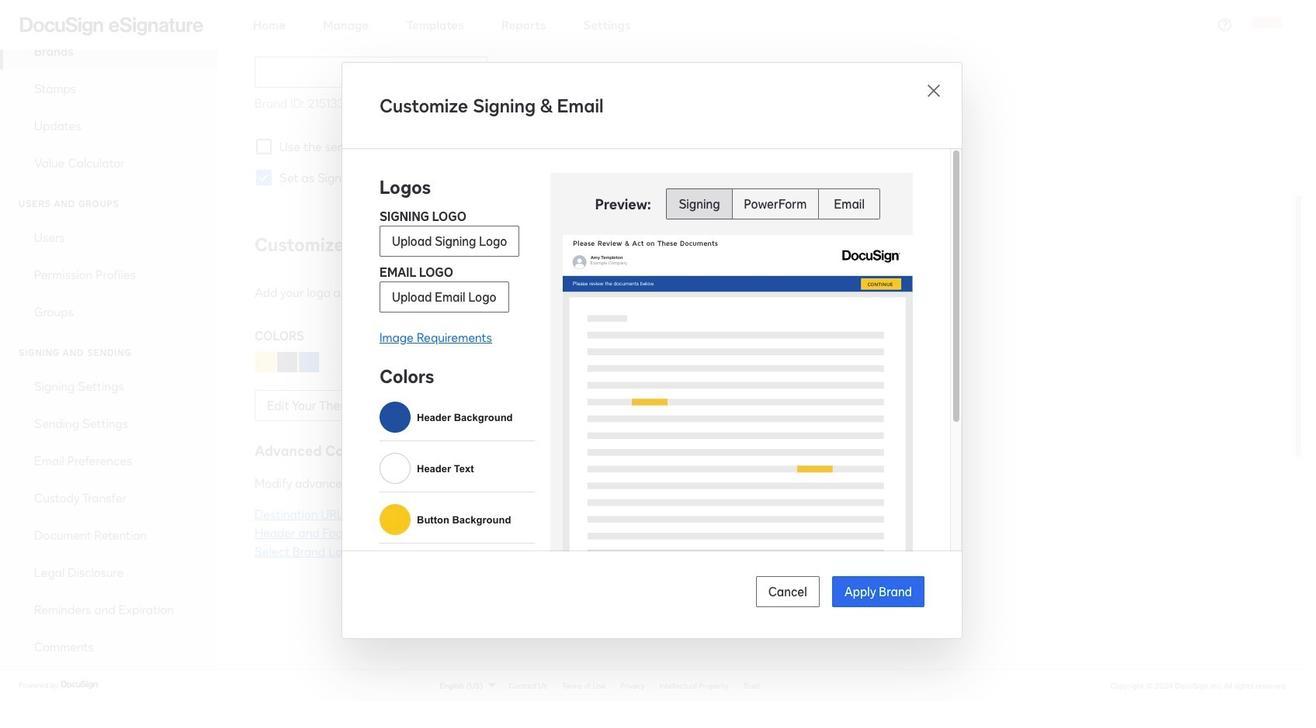 Task type: locate. For each thing, give the bounding box(es) containing it.
None text field
[[255, 57, 487, 87]]

signing and sending element
[[0, 368, 217, 702]]

your uploaded profile image image
[[1252, 9, 1283, 40]]

group
[[667, 189, 881, 220]]



Task type: vqa. For each thing, say whether or not it's contained in the screenshot.
group
yes



Task type: describe. For each thing, give the bounding box(es) containing it.
docusign image
[[61, 680, 100, 692]]

docusign admin image
[[20, 17, 203, 35]]

users and groups element
[[0, 219, 217, 331]]

account element
[[0, 0, 217, 182]]



